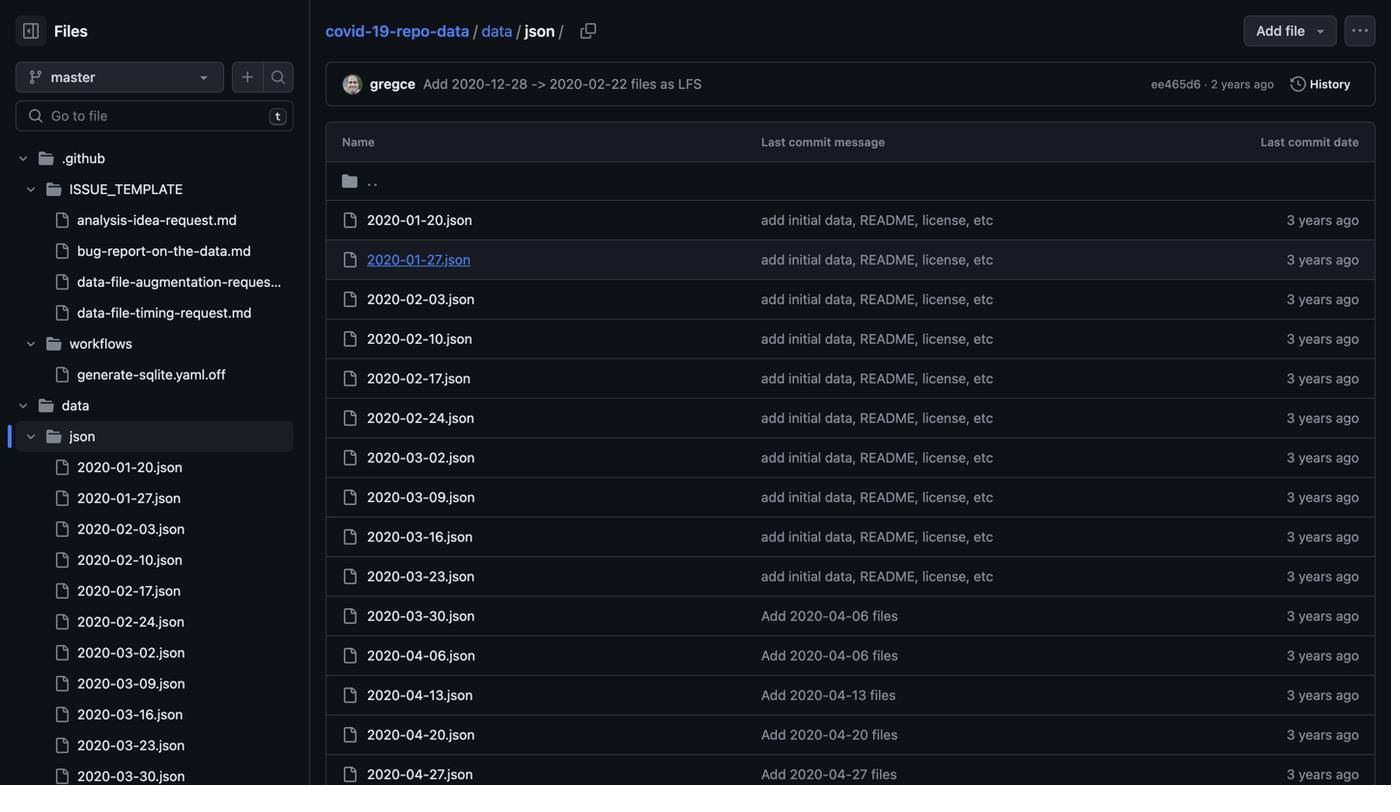 Task type: describe. For each thing, give the bounding box(es) containing it.
ee465d6
[[1151, 77, 1201, 91]]

timing-
[[136, 305, 180, 321]]

file directory open fill image for workflows
[[46, 336, 62, 352]]

file image for 2020-02-10.json
[[54, 553, 70, 568]]

initial for 2020-02-17.json
[[789, 370, 821, 386]]

etc for 02.json
[[974, 450, 993, 466]]

initial for 2020-03-16.json
[[789, 529, 821, 545]]

generate-
[[77, 367, 139, 383]]

license, for 2020-03-02.json
[[922, 450, 970, 466]]

file image for 2020-01-20.json
[[54, 460, 70, 475]]

data inside tree item
[[62, 398, 89, 413]]

etc for 27.json
[[974, 252, 993, 268]]

27
[[852, 767, 868, 783]]

gregce image
[[343, 75, 362, 94]]

commit for date
[[1288, 135, 1331, 149]]

master
[[51, 69, 95, 85]]

2020-01-27.json inside group
[[77, 490, 181, 506]]

17.json inside group
[[139, 583, 181, 599]]

years for 2020-03-23.json
[[1299, 569, 1332, 584]]

-
[[531, 76, 538, 92]]

2020-03-16.json link
[[367, 529, 473, 545]]

1 horizontal spatial data
[[437, 22, 469, 40]]

2020-04-20.json link
[[367, 727, 475, 743]]

history
[[1310, 77, 1351, 91]]

ago for 2020-01-20.json
[[1336, 212, 1359, 228]]

ago for 2020-03-23.json
[[1336, 569, 1359, 584]]

last commit message
[[761, 135, 885, 149]]

data tree item
[[15, 390, 294, 785]]

0 vertical spatial 30.json
[[429, 608, 475, 624]]

file directory open fill image for issue_template
[[46, 182, 62, 197]]

2020-02-10.json inside group
[[77, 552, 182, 568]]

3 for 2020-03-02.json
[[1287, 450, 1295, 466]]

add file
[[1256, 23, 1305, 39]]

1 horizontal spatial 03.json
[[429, 291, 475, 307]]

license, for 2020-03-23.json
[[922, 569, 970, 584]]

19-
[[372, 22, 396, 40]]

t
[[275, 111, 281, 123]]

ago for 2020-04-27.json
[[1336, 767, 1359, 783]]

files for 2020-03-30.json
[[873, 608, 898, 624]]

2020-03-02.json inside group
[[77, 645, 185, 661]]

0 vertical spatial 02.json
[[429, 450, 475, 466]]

years for 2020-01-20.json
[[1299, 212, 1332, 228]]

chevron down image for data
[[17, 400, 29, 412]]

add initial data, readme, license, etc for 2020-02-24.json
[[761, 410, 993, 426]]

2020-04-06.json link
[[367, 648, 475, 664]]

10.json inside group
[[139, 552, 182, 568]]

add initial data, readme, license, etc for 2020-01-27.json
[[761, 252, 993, 268]]

3 years ago for 2020-04-20.json
[[1287, 727, 1359, 743]]

report-
[[108, 243, 152, 259]]

3 years ago for 2020-04-06.json
[[1287, 648, 1359, 664]]

etc for 16.json
[[974, 529, 993, 545]]

readme, for 2020-01-27.json
[[860, 252, 919, 268]]

bug-
[[77, 243, 108, 259]]

0 vertical spatial json
[[525, 22, 555, 40]]

file directory open fill image for data
[[39, 398, 54, 413]]

3 years ago for 2020-01-20.json
[[1287, 212, 1359, 228]]

0 vertical spatial 2020-03-09.json
[[367, 489, 475, 505]]

22
[[611, 76, 627, 92]]

files for 2020-04-20.json
[[872, 727, 898, 743]]

years for 2020-03-30.json
[[1299, 608, 1332, 624]]

file directory open fill image for json
[[46, 429, 62, 444]]

add for 2020-03-09.json
[[761, 489, 785, 505]]

files for 2020-04-06.json
[[873, 648, 898, 664]]

ee465d6 · 2 years ago
[[1151, 77, 1274, 91]]

2020-02-24.json inside group
[[77, 614, 184, 630]]

workflows tree item
[[15, 328, 294, 390]]

readme, for 2020-02-10.json
[[860, 331, 919, 347]]

2020-03-30.json link
[[367, 608, 475, 624]]

more options image
[[1353, 23, 1368, 39]]

data, for 2020-02-10.json
[[825, 331, 856, 347]]

readme, for 2020-02-17.json
[[860, 370, 919, 386]]

add initial data, readme, license, etc for 2020-02-10.json
[[761, 331, 993, 347]]

workflows
[[70, 336, 132, 352]]

3 years ago for 2020-03-30.json
[[1287, 608, 1359, 624]]

3 for 2020-02-10.json
[[1287, 331, 1295, 347]]

date
[[1334, 135, 1359, 149]]

add 2020-04-06 files link for 2020-04-06.json
[[761, 648, 898, 664]]

file image for 2020-03-02.json
[[54, 645, 70, 661]]

data.md
[[200, 243, 251, 259]]

readme, for 2020-02-03.json
[[860, 291, 919, 307]]

add for 2020-02-24.json
[[761, 410, 785, 426]]

3 / from the left
[[559, 22, 563, 40]]

2020-02-10.json link
[[367, 331, 472, 347]]

16.json inside group
[[139, 707, 183, 723]]

initial for 2020-03-23.json
[[789, 569, 821, 584]]

add initial data, readme, license, etc for 2020-03-02.json
[[761, 450, 993, 466]]

lfs
[[678, 76, 702, 92]]

add for 2020-01-27.json
[[761, 252, 785, 268]]

2020-03-23.json inside group
[[77, 738, 185, 754]]

add for gregce
[[423, 76, 448, 92]]

3 for 2020-03-16.json
[[1287, 529, 1295, 545]]

add 2020-04-27 files
[[761, 767, 897, 783]]

2020-02-03.json link
[[367, 291, 475, 307]]

search image
[[28, 108, 43, 124]]

.. link
[[342, 171, 1359, 191]]

03.json inside group
[[139, 521, 185, 537]]

file image for 2020-01-27.json
[[54, 491, 70, 506]]

data, for 2020-01-20.json
[[825, 212, 856, 228]]

commit for message
[[789, 135, 831, 149]]

generate-sqlite.yaml.off
[[77, 367, 226, 383]]

30.json inside group
[[139, 769, 185, 784]]

license, for 2020-02-17.json
[[922, 370, 970, 386]]

add initial data, readme, license, etc for 2020-01-20.json
[[761, 212, 993, 228]]

on-
[[152, 243, 173, 259]]

0 vertical spatial 16.json
[[429, 529, 473, 545]]

covid-19-repo-data link
[[326, 22, 469, 40]]

2020-03-30.json inside group
[[77, 769, 185, 784]]

add for 2020-03-16.json
[[761, 529, 785, 545]]

readme, for 2020-03-23.json
[[860, 569, 919, 584]]

1 horizontal spatial 2020-01-27.json
[[367, 252, 471, 268]]

years for 2020-02-17.json
[[1299, 370, 1332, 386]]

etc for 23.json
[[974, 569, 993, 584]]

2020-02-24.json link
[[367, 410, 474, 426]]

add 2020-04-20 files link
[[761, 727, 898, 743]]

2020-03-02.json link
[[367, 450, 475, 466]]

0 vertical spatial 17.json
[[429, 370, 471, 386]]

license, for 2020-02-24.json
[[922, 410, 970, 426]]

data, for 2020-01-27.json
[[825, 252, 856, 268]]

3 years ago for 2020-04-13.json
[[1287, 687, 1359, 703]]

2020-04-27.json
[[367, 767, 473, 783]]

3 for 2020-04-13.json
[[1287, 687, 1295, 703]]

readme, for 2020-03-16.json
[[860, 529, 919, 545]]

gregce
[[370, 76, 415, 92]]

2020-02-03.json inside group
[[77, 521, 185, 537]]

message
[[834, 135, 885, 149]]

.github tree item
[[15, 143, 299, 390]]

history link
[[1282, 71, 1359, 98]]

augmentation-
[[136, 274, 228, 290]]

add file image
[[240, 70, 256, 85]]

file image for 2020-03-09.json
[[54, 676, 70, 692]]

chevron down image
[[17, 153, 29, 164]]

sqlite.yaml.off
[[139, 367, 226, 383]]

2020-03-23.json link
[[367, 569, 475, 584]]

0 vertical spatial request.md
[[166, 212, 237, 228]]

analysis-
[[77, 212, 133, 228]]

data- for data-file-timing-request.md
[[77, 305, 111, 321]]

triangle down image
[[1313, 23, 1328, 39]]

2020-04-13.json
[[367, 687, 473, 703]]

add initial data, readme, license, etc for 2020-03-16.json
[[761, 529, 993, 545]]

2020-04-13.json link
[[367, 687, 473, 703]]

initial for 2020-03-02.json
[[789, 450, 821, 466]]

ago for 2020-03-09.json
[[1336, 489, 1359, 505]]

last commit date
[[1261, 135, 1359, 149]]

ee465d6 link
[[1151, 75, 1201, 93]]

years for 2020-04-20.json
[[1299, 727, 1332, 743]]

0 vertical spatial 2020-02-10.json
[[367, 331, 472, 347]]

add initial data, readme, license, etc link for 09.json
[[761, 489, 993, 505]]

readme, for 2020-02-24.json
[[860, 410, 919, 426]]

2
[[1211, 77, 1218, 91]]

covid-19-repo-data / data / json /
[[326, 22, 563, 40]]

license, for 2020-01-20.json
[[922, 212, 970, 228]]

13.json
[[429, 687, 473, 703]]

add inside popup button
[[1256, 23, 1282, 39]]

0 vertical spatial 23.json
[[429, 569, 475, 584]]

covid-
[[326, 22, 372, 40]]

files tree
[[15, 143, 299, 785]]

0 vertical spatial 2020-03-02.json
[[367, 450, 475, 466]]

1 horizontal spatial 2020-02-17.json
[[367, 370, 471, 386]]

years for 2020-02-03.json
[[1299, 291, 1332, 307]]

1 horizontal spatial 09.json
[[429, 489, 475, 505]]

data-file-timing-request.md
[[77, 305, 252, 321]]

add initial data, readme, license, etc link for 03.json
[[761, 291, 993, 307]]

20.json for add
[[429, 727, 475, 743]]

20
[[852, 727, 868, 743]]

3 years ago for 2020-03-16.json
[[1287, 529, 1359, 545]]

bug-report-on-the-data.md
[[77, 243, 251, 259]]

json inside tree item
[[70, 428, 95, 444]]

name
[[342, 135, 375, 149]]

add for 2020-04-13.json
[[761, 687, 786, 703]]



Task type: locate. For each thing, give the bounding box(es) containing it.
add down add 2020-04-13 files
[[761, 727, 786, 743]]

8 data, from the top
[[825, 489, 856, 505]]

years for 2020-04-06.json
[[1299, 648, 1332, 664]]

2020-02-17.json inside group
[[77, 583, 181, 599]]

3 for 2020-03-30.json
[[1287, 608, 1295, 624]]

group containing 2020-01-20.json
[[15, 452, 294, 785]]

1 3 from the top
[[1287, 212, 1295, 228]]

data,
[[825, 212, 856, 228], [825, 252, 856, 268], [825, 291, 856, 307], [825, 331, 856, 347], [825, 370, 856, 386], [825, 410, 856, 426], [825, 450, 856, 466], [825, 489, 856, 505], [825, 529, 856, 545], [825, 569, 856, 584]]

add 2020-04-13 files
[[761, 687, 896, 703]]

commit
[[789, 135, 831, 149], [1288, 135, 1331, 149]]

28
[[511, 76, 528, 92]]

2020-03-23.json
[[367, 569, 475, 584], [77, 738, 185, 754]]

3 years ago for 2020-02-17.json
[[1287, 370, 1359, 386]]

file directory open fill image for .github
[[39, 151, 54, 166]]

03.json
[[429, 291, 475, 307], [139, 521, 185, 537]]

0 vertical spatial 2020-03-23.json
[[367, 569, 475, 584]]

1 vertical spatial add 2020-04-06 files link
[[761, 648, 898, 664]]

1 vertical spatial 2020-02-24.json
[[77, 614, 184, 630]]

2020-03-09.json inside group
[[77, 676, 185, 692]]

0 horizontal spatial 2020-02-10.json
[[77, 552, 182, 568]]

1 horizontal spatial 2020-02-10.json
[[367, 331, 472, 347]]

add 2020-04-20 files
[[761, 727, 898, 743]]

add for 2020-04-20.json
[[761, 727, 786, 743]]

..
[[367, 173, 380, 189]]

file- down the report-
[[111, 274, 136, 290]]

last
[[761, 135, 786, 149], [1261, 135, 1285, 149]]

file image for generate-sqlite.yaml.off
[[54, 367, 70, 383]]

0 vertical spatial 20.json
[[427, 212, 472, 228]]

0 horizontal spatial 10.json
[[139, 552, 182, 568]]

initial
[[789, 212, 821, 228], [789, 252, 821, 268], [789, 291, 821, 307], [789, 331, 821, 347], [789, 370, 821, 386], [789, 410, 821, 426], [789, 450, 821, 466], [789, 489, 821, 505], [789, 529, 821, 545], [789, 569, 821, 584]]

0 horizontal spatial 2020-01-27.json
[[77, 490, 181, 506]]

add for 2020-02-10.json
[[761, 331, 785, 347]]

6 initial from the top
[[789, 410, 821, 426]]

16.json
[[429, 529, 473, 545], [139, 707, 183, 723]]

3 for 2020-03-23.json
[[1287, 569, 1295, 584]]

1 horizontal spatial 24.json
[[429, 410, 474, 426]]

0 vertical spatial 2020-02-17.json
[[367, 370, 471, 386]]

initial for 2020-01-27.json
[[789, 252, 821, 268]]

1 vertical spatial 24.json
[[139, 614, 184, 630]]

0 vertical spatial 27.json
[[427, 252, 471, 268]]

2020-04-20.json
[[367, 727, 475, 743]]

0 horizontal spatial 16.json
[[139, 707, 183, 723]]

9 3 years ago from the top
[[1287, 529, 1359, 545]]

6 file image from the top
[[54, 553, 70, 568]]

15 3 from the top
[[1287, 767, 1295, 783]]

2020-01-20.json link
[[367, 212, 472, 228]]

ago for 2020-02-24.json
[[1336, 410, 1359, 426]]

2020-
[[452, 76, 491, 92], [550, 76, 589, 92], [367, 212, 406, 228], [367, 252, 406, 268], [367, 291, 406, 307], [367, 331, 406, 347], [367, 370, 406, 386], [367, 410, 406, 426], [367, 450, 406, 466], [77, 459, 116, 475], [367, 489, 406, 505], [77, 490, 116, 506], [77, 521, 116, 537], [367, 529, 406, 545], [77, 552, 116, 568], [367, 569, 406, 584], [77, 583, 116, 599], [367, 608, 406, 624], [790, 608, 829, 624], [77, 614, 116, 630], [77, 645, 116, 661], [367, 648, 406, 664], [790, 648, 829, 664], [77, 676, 116, 692], [367, 687, 406, 703], [790, 687, 829, 703], [77, 707, 116, 723], [367, 727, 406, 743], [790, 727, 829, 743], [77, 738, 116, 754], [367, 767, 406, 783], [790, 767, 829, 783], [77, 769, 116, 784]]

1 initial from the top
[[789, 212, 821, 228]]

json right data link
[[525, 22, 555, 40]]

add up add 2020-04-13 files link
[[761, 608, 786, 624]]

1 horizontal spatial 16.json
[[429, 529, 473, 545]]

1 vertical spatial 2020-03-09.json
[[77, 676, 185, 692]]

side panel image
[[23, 23, 39, 39]]

readme,
[[860, 212, 919, 228], [860, 252, 919, 268], [860, 291, 919, 307], [860, 331, 919, 347], [860, 370, 919, 386], [860, 410, 919, 426], [860, 450, 919, 466], [860, 489, 919, 505], [860, 529, 919, 545], [860, 569, 919, 584]]

1 horizontal spatial 2020-03-16.json
[[367, 529, 473, 545]]

2 add initial data, readme, license, etc link from the top
[[761, 252, 993, 268]]

data
[[437, 22, 469, 40], [482, 22, 513, 40], [62, 398, 89, 413]]

06.json
[[429, 648, 475, 664]]

0 vertical spatial 2020-01-20.json
[[367, 212, 472, 228]]

2 vertical spatial 27.json
[[429, 767, 473, 783]]

4 add from the top
[[761, 331, 785, 347]]

add for 2020-03-02.json
[[761, 450, 785, 466]]

1 vertical spatial file directory open fill image
[[39, 398, 54, 413]]

9 add initial data, readme, license, etc from the top
[[761, 529, 993, 545]]

0 horizontal spatial 2020-03-02.json
[[77, 645, 185, 661]]

file image inside workflows tree item
[[54, 367, 70, 383]]

data, for 2020-03-02.json
[[825, 450, 856, 466]]

draggable pane splitter slider
[[307, 0, 312, 785]]

Go to file text field
[[51, 101, 261, 130]]

data, for 2020-02-24.json
[[825, 410, 856, 426]]

file directory open fill image
[[46, 336, 62, 352], [39, 398, 54, 413], [46, 429, 62, 444]]

1 horizontal spatial 23.json
[[429, 569, 475, 584]]

commit left date
[[1288, 135, 1331, 149]]

0 horizontal spatial json
[[70, 428, 95, 444]]

2020-02-10.json
[[367, 331, 472, 347], [77, 552, 182, 568]]

2 add 2020-04-06 files link from the top
[[761, 648, 898, 664]]

1 horizontal spatial 10.json
[[429, 331, 472, 347]]

8 file image from the top
[[54, 738, 70, 754]]

1 vertical spatial 2020-03-16.json
[[77, 707, 183, 723]]

add file tooltip
[[232, 62, 263, 93]]

1 add 2020-04-06 files from the top
[[761, 608, 898, 624]]

23.json
[[429, 569, 475, 584], [139, 738, 185, 754]]

24.json
[[429, 410, 474, 426], [139, 614, 184, 630]]

0 horizontal spatial 2020-02-17.json
[[77, 583, 181, 599]]

data link
[[482, 22, 513, 40]]

8 license, from the top
[[922, 489, 970, 505]]

add 2020-04-13 files link
[[761, 687, 896, 703]]

file- up workflows
[[111, 305, 136, 321]]

2 06 from the top
[[852, 648, 869, 664]]

2 / from the left
[[516, 22, 521, 40]]

add
[[761, 212, 785, 228], [761, 252, 785, 268], [761, 291, 785, 307], [761, 331, 785, 347], [761, 370, 785, 386], [761, 410, 785, 426], [761, 450, 785, 466], [761, 489, 785, 505], [761, 529, 785, 545], [761, 569, 785, 584]]

add initial data, readme, license, etc link for 24.json
[[761, 410, 993, 426]]

file- for timing-
[[111, 305, 136, 321]]

ago for 2020-04-13.json
[[1336, 687, 1359, 703]]

1 vertical spatial 2020-02-17.json
[[77, 583, 181, 599]]

add for 2020-02-17.json
[[761, 370, 785, 386]]

add initial data, readme, license, etc for 2020-02-17.json
[[761, 370, 993, 386]]

years for 2020-02-24.json
[[1299, 410, 1332, 426]]

4 readme, from the top
[[860, 331, 919, 347]]

1 vertical spatial 2020-02-10.json
[[77, 552, 182, 568]]

files
[[631, 76, 657, 92], [873, 608, 898, 624], [873, 648, 898, 664], [870, 687, 896, 703], [872, 727, 898, 743], [871, 767, 897, 783]]

20.json inside group
[[137, 459, 182, 475]]

0 horizontal spatial 2020-03-09.json
[[77, 676, 185, 692]]

file image for 2020-02-17.json
[[54, 584, 70, 599]]

initial for 2020-02-24.json
[[789, 410, 821, 426]]

13 3 years ago from the top
[[1287, 687, 1359, 703]]

1 vertical spatial 30.json
[[139, 769, 185, 784]]

02-
[[589, 76, 611, 92], [406, 291, 429, 307], [406, 331, 429, 347], [406, 370, 429, 386], [406, 410, 429, 426], [116, 521, 139, 537], [116, 552, 139, 568], [116, 583, 139, 599], [116, 614, 139, 630]]

3 for 2020-04-20.json
[[1287, 727, 1295, 743]]

git branch image
[[28, 70, 43, 85]]

1 horizontal spatial 2020-03-09.json
[[367, 489, 475, 505]]

history image
[[1291, 76, 1306, 92]]

0 vertical spatial 2020-01-27.json
[[367, 252, 471, 268]]

1 vertical spatial 03.json
[[139, 521, 185, 537]]

1 horizontal spatial 2020-01-20.json
[[367, 212, 472, 228]]

5 add initial data, readme, license, etc from the top
[[761, 370, 993, 386]]

add file button
[[1244, 15, 1337, 46]]

add for 2020-03-30.json
[[761, 608, 786, 624]]

add down add 2020-04-20 files link
[[761, 767, 786, 783]]

file directory open fill image inside workflows tree item
[[46, 336, 62, 352]]

years for 2020-04-13.json
[[1299, 687, 1332, 703]]

0 vertical spatial add 2020-04-06 files link
[[761, 608, 898, 624]]

request.md down data-file-augmentation-request.md
[[180, 305, 252, 321]]

file image for bug-report-on-the-data.md
[[54, 243, 70, 259]]

years for 2020-04-27.json
[[1299, 767, 1332, 783]]

7 initial from the top
[[789, 450, 821, 466]]

data, for 2020-03-16.json
[[825, 529, 856, 545]]

0 horizontal spatial 2020-02-24.json
[[77, 614, 184, 630]]

01-
[[406, 212, 427, 228], [406, 252, 427, 268], [116, 459, 137, 475], [116, 490, 137, 506]]

1 vertical spatial 10.json
[[139, 552, 182, 568]]

0 vertical spatial data-
[[77, 274, 111, 290]]

3 3 years ago from the top
[[1287, 291, 1359, 307]]

add 2020-04-27 files link
[[761, 767, 897, 783]]

3 for 2020-04-27.json
[[1287, 767, 1295, 783]]

years for 2020-03-16.json
[[1299, 529, 1332, 545]]

20.json down the 13.json
[[429, 727, 475, 743]]

4 initial from the top
[[789, 331, 821, 347]]

12 3 years ago from the top
[[1287, 648, 1359, 664]]

1 vertical spatial 27.json
[[137, 490, 181, 506]]

data-file-augmentation-request.md
[[77, 274, 299, 290]]

>
[[538, 76, 546, 92]]

20.json down generate-sqlite.yaml.off
[[137, 459, 182, 475]]

3 add from the top
[[761, 291, 785, 307]]

2 commit from the left
[[1288, 135, 1331, 149]]

readme, for 2020-03-09.json
[[860, 489, 919, 505]]

add initial data, readme, license, etc for 2020-02-03.json
[[761, 291, 993, 307]]

5 readme, from the top
[[860, 370, 919, 386]]

file image for 2020-02-03.json
[[54, 522, 70, 537]]

1 vertical spatial 02.json
[[139, 645, 185, 661]]

1 vertical spatial 2020-01-20.json
[[77, 459, 182, 475]]

analysis-idea-request.md
[[77, 212, 237, 228]]

5 add from the top
[[761, 370, 785, 386]]

7 license, from the top
[[922, 450, 970, 466]]

02.json inside group
[[139, 645, 185, 661]]

0 vertical spatial 24.json
[[429, 410, 474, 426]]

as
[[660, 76, 675, 92]]

1 vertical spatial 17.json
[[139, 583, 181, 599]]

file image
[[54, 213, 70, 228], [54, 243, 70, 259], [54, 274, 70, 290], [54, 367, 70, 383], [54, 522, 70, 537], [54, 553, 70, 568], [54, 645, 70, 661]]

0 horizontal spatial 2020-03-30.json
[[77, 769, 185, 784]]

add initial data, readme, license, etc
[[761, 212, 993, 228], [761, 252, 993, 268], [761, 291, 993, 307], [761, 331, 993, 347], [761, 370, 993, 386], [761, 410, 993, 426], [761, 450, 993, 466], [761, 489, 993, 505], [761, 529, 993, 545], [761, 569, 993, 584]]

2 file- from the top
[[111, 305, 136, 321]]

3 license, from the top
[[922, 291, 970, 307]]

8 add initial data, readme, license, etc from the top
[[761, 489, 993, 505]]

1 06 from the top
[[852, 608, 869, 624]]

readme, for 2020-03-02.json
[[860, 450, 919, 466]]

1 vertical spatial 2020-02-03.json
[[77, 521, 185, 537]]

4 add initial data, readme, license, etc from the top
[[761, 331, 993, 347]]

add 2020-12-28 -> 2020-02-22 files as lfs
[[423, 76, 702, 92]]

6 readme, from the top
[[860, 410, 919, 426]]

2020-03-30.json
[[367, 608, 475, 624], [77, 769, 185, 784]]

files
[[54, 22, 88, 40]]

5 3 from the top
[[1287, 370, 1295, 386]]

4 file image from the top
[[54, 584, 70, 599]]

12 3 from the top
[[1287, 648, 1295, 664]]

2 initial from the top
[[789, 252, 821, 268]]

file image inside issue_template tree item
[[54, 305, 70, 321]]

1 vertical spatial 23.json
[[139, 738, 185, 754]]

1 vertical spatial 09.json
[[139, 676, 185, 692]]

/ right data link
[[516, 22, 521, 40]]

add left file
[[1256, 23, 1282, 39]]

3 3 from the top
[[1287, 291, 1295, 307]]

master button
[[15, 62, 224, 93]]

0 horizontal spatial 2020-01-20.json
[[77, 459, 182, 475]]

1 horizontal spatial json
[[525, 22, 555, 40]]

data- down bug-
[[77, 274, 111, 290]]

1 vertical spatial file directory open fill image
[[46, 182, 62, 197]]

license, for 2020-02-03.json
[[922, 291, 970, 307]]

2020-03-09.json link
[[367, 489, 475, 505]]

file-
[[111, 274, 136, 290], [111, 305, 136, 321]]

6 add from the top
[[761, 410, 785, 426]]

license, for 2020-01-27.json
[[922, 252, 970, 268]]

1 file image from the top
[[54, 213, 70, 228]]

2020-02-17.json link
[[367, 370, 471, 386]]

9 file image from the top
[[54, 769, 70, 784]]

5 file image from the top
[[54, 614, 70, 630]]

1 horizontal spatial 2020-02-24.json
[[367, 410, 474, 426]]

14 3 from the top
[[1287, 727, 1295, 743]]

9 initial from the top
[[789, 529, 821, 545]]

10 add from the top
[[761, 569, 785, 584]]

initial for 2020-02-10.json
[[789, 331, 821, 347]]

1 vertical spatial 20.json
[[137, 459, 182, 475]]

file directory open fill image
[[39, 151, 54, 166], [46, 182, 62, 197]]

add initial data, readme, license, etc link for 10.json
[[761, 331, 993, 347]]

7 data, from the top
[[825, 450, 856, 466]]

file directory open fill image down .github
[[46, 182, 62, 197]]

chevron down image for workflows
[[25, 338, 37, 350]]

request.md
[[166, 212, 237, 228], [228, 274, 299, 290], [180, 305, 252, 321]]

15 3 years ago from the top
[[1287, 767, 1359, 783]]

3 years ago for 2020-01-27.json
[[1287, 252, 1359, 268]]

request.md for timing-
[[180, 305, 252, 321]]

initial for 2020-03-09.json
[[789, 489, 821, 505]]

10 etc from the top
[[974, 569, 993, 584]]

add
[[1256, 23, 1282, 39], [423, 76, 448, 92], [761, 608, 786, 624], [761, 648, 786, 664], [761, 687, 786, 703], [761, 727, 786, 743], [761, 767, 786, 783]]

2 file image from the top
[[54, 460, 70, 475]]

file image for 2020-02-24.json
[[54, 614, 70, 630]]

0 vertical spatial 10.json
[[429, 331, 472, 347]]

1 etc from the top
[[974, 212, 993, 228]]

2 vertical spatial 20.json
[[429, 727, 475, 743]]

2020-03-16.json
[[367, 529, 473, 545], [77, 707, 183, 723]]

add up add 2020-04-20 files link
[[761, 687, 786, 703]]

2020-01-27.json link
[[367, 252, 471, 268]]

3 for 2020-03-09.json
[[1287, 489, 1295, 505]]

1 add initial data, readme, license, etc link from the top
[[761, 212, 993, 228]]

0 vertical spatial file-
[[111, 274, 136, 290]]

27.json for add
[[427, 252, 471, 268]]

9 readme, from the top
[[860, 529, 919, 545]]

4 etc from the top
[[974, 331, 993, 347]]

data, for 2020-03-23.json
[[825, 569, 856, 584]]

1 group from the top
[[15, 174, 299, 390]]

3
[[1287, 212, 1295, 228], [1287, 252, 1295, 268], [1287, 291, 1295, 307], [1287, 331, 1295, 347], [1287, 370, 1295, 386], [1287, 410, 1295, 426], [1287, 450, 1295, 466], [1287, 489, 1295, 505], [1287, 529, 1295, 545], [1287, 569, 1295, 584], [1287, 608, 1295, 624], [1287, 648, 1295, 664], [1287, 687, 1295, 703], [1287, 727, 1295, 743], [1287, 767, 1295, 783]]

23.json inside group
[[139, 738, 185, 754]]

last left date
[[1261, 135, 1285, 149]]

2020-01-27.json
[[367, 252, 471, 268], [77, 490, 181, 506]]

0 horizontal spatial 2020-03-23.json
[[77, 738, 185, 754]]

the-
[[173, 243, 200, 259]]

4 data, from the top
[[825, 331, 856, 347]]

9 data, from the top
[[825, 529, 856, 545]]

group inside files tree
[[15, 452, 294, 785]]

2020-02-03.json
[[367, 291, 475, 307], [77, 521, 185, 537]]

2 file image from the top
[[54, 243, 70, 259]]

2 data, from the top
[[825, 252, 856, 268]]

ago for 2020-02-17.json
[[1336, 370, 1359, 386]]

0 horizontal spatial 30.json
[[139, 769, 185, 784]]

2 etc from the top
[[974, 252, 993, 268]]

1 / from the left
[[473, 22, 478, 40]]

0 vertical spatial 2020-02-24.json
[[367, 410, 474, 426]]

group containing issue_template
[[15, 174, 299, 390]]

file image
[[54, 305, 70, 321], [54, 460, 70, 475], [54, 491, 70, 506], [54, 584, 70, 599], [54, 614, 70, 630], [54, 676, 70, 692], [54, 707, 70, 723], [54, 738, 70, 754], [54, 769, 70, 784]]

8 etc from the top
[[974, 489, 993, 505]]

3 for 2020-04-06.json
[[1287, 648, 1295, 664]]

years
[[1221, 77, 1251, 91], [1299, 212, 1332, 228], [1299, 252, 1332, 268], [1299, 291, 1332, 307], [1299, 331, 1332, 347], [1299, 370, 1332, 386], [1299, 410, 1332, 426], [1299, 450, 1332, 466], [1299, 489, 1332, 505], [1299, 529, 1332, 545], [1299, 569, 1332, 584], [1299, 608, 1332, 624], [1299, 648, 1332, 664], [1299, 687, 1332, 703], [1299, 727, 1332, 743], [1299, 767, 1332, 783]]

request.md down data.md
[[228, 274, 299, 290]]

2020-03-16.json inside json tree item
[[77, 707, 183, 723]]

2020-02-24.json
[[367, 410, 474, 426], [77, 614, 184, 630]]

3 years ago for 2020-03-23.json
[[1287, 569, 1359, 584]]

0 horizontal spatial 02.json
[[139, 645, 185, 661]]

09.json
[[429, 489, 475, 505], [139, 676, 185, 692]]

7 3 years ago from the top
[[1287, 450, 1359, 466]]

6 file image from the top
[[54, 676, 70, 692]]

4 file image from the top
[[54, 367, 70, 383]]

1 vertical spatial json
[[70, 428, 95, 444]]

add initial data, readme, license, etc link
[[761, 212, 993, 228], [761, 252, 993, 268], [761, 291, 993, 307], [761, 331, 993, 347], [761, 370, 993, 386], [761, 410, 993, 426], [761, 450, 993, 466], [761, 489, 993, 505], [761, 529, 993, 545], [761, 569, 993, 584]]

0 vertical spatial 03.json
[[429, 291, 475, 307]]

group for issue_template
[[15, 205, 299, 328]]

file- for augmentation-
[[111, 274, 136, 290]]

8 3 from the top
[[1287, 489, 1295, 505]]

request.md up the the-
[[166, 212, 237, 228]]

8 readme, from the top
[[860, 489, 919, 505]]

0 horizontal spatial commit
[[789, 135, 831, 149]]

data up 12- at the left of the page
[[482, 22, 513, 40]]

27.json for add
[[429, 767, 473, 783]]

06 for 30.json
[[852, 608, 869, 624]]

1 vertical spatial 2020-03-30.json
[[77, 769, 185, 784]]

group containing analysis-idea-request.md
[[15, 205, 299, 328]]

0 vertical spatial file directory open fill image
[[39, 151, 54, 166]]

2 horizontal spatial data
[[482, 22, 513, 40]]

3 add initial data, readme, license, etc from the top
[[761, 291, 993, 307]]

gregce link
[[370, 76, 415, 92]]

13 3 from the top
[[1287, 687, 1295, 703]]

2020-01-20.json up 2020-01-27.json link
[[367, 212, 472, 228]]

0 vertical spatial file directory open fill image
[[46, 336, 62, 352]]

2020-04-06.json
[[367, 648, 475, 664]]

/ left data link
[[473, 22, 478, 40]]

0 vertical spatial 2020-02-03.json
[[367, 291, 475, 307]]

last for last commit date
[[1261, 135, 1285, 149]]

2 license, from the top
[[922, 252, 970, 268]]

3 for 2020-02-03.json
[[1287, 291, 1295, 307]]

6 add initial data, readme, license, etc link from the top
[[761, 410, 993, 426]]

06 for 06.json
[[852, 648, 869, 664]]

data left data link
[[437, 22, 469, 40]]

2020-01-20.json inside group
[[77, 459, 182, 475]]

group
[[15, 174, 299, 390], [15, 205, 299, 328], [15, 452, 294, 785]]

3 initial from the top
[[789, 291, 821, 307]]

0 vertical spatial add 2020-04-06 files
[[761, 608, 898, 624]]

6 3 years ago from the top
[[1287, 410, 1359, 426]]

12-
[[491, 76, 511, 92]]

ago for 2020-03-16.json
[[1336, 529, 1359, 545]]

1 vertical spatial 2020-03-02.json
[[77, 645, 185, 661]]

data- for data-file-augmentation-request.md
[[77, 274, 111, 290]]

add initial data, readme, license, etc link for 02.json
[[761, 450, 993, 466]]

7 file image from the top
[[54, 707, 70, 723]]

file
[[1286, 23, 1305, 39]]

6 license, from the top
[[922, 410, 970, 426]]

0 vertical spatial 09.json
[[429, 489, 475, 505]]

1 file- from the top
[[111, 274, 136, 290]]

1 license, from the top
[[922, 212, 970, 228]]

1 horizontal spatial commit
[[1288, 135, 1331, 149]]

0 horizontal spatial 2020-03-16.json
[[77, 707, 183, 723]]

json tree item
[[15, 421, 294, 785]]

add 2020-04-06 files for 2020-03-30.json
[[761, 608, 898, 624]]

·
[[1204, 77, 1208, 91]]

10 add initial data, readme, license, etc link from the top
[[761, 569, 993, 584]]

issue_template
[[70, 181, 183, 197]]

1 horizontal spatial /
[[516, 22, 521, 40]]

request.md for augmentation-
[[228, 274, 299, 290]]

8 add from the top
[[761, 489, 785, 505]]

6 data, from the top
[[825, 410, 856, 426]]

years for 2020-01-27.json
[[1299, 252, 1332, 268]]

2020-04-27.json link
[[367, 767, 473, 783]]

0 horizontal spatial 09.json
[[139, 676, 185, 692]]

1 vertical spatial add 2020-04-06 files
[[761, 648, 898, 664]]

2020-01-20.json
[[367, 212, 472, 228], [77, 459, 182, 475]]

13
[[852, 687, 866, 703]]

27.json
[[427, 252, 471, 268], [137, 490, 181, 506], [429, 767, 473, 783]]

4 3 from the top
[[1287, 331, 1295, 347]]

copy path image
[[581, 23, 596, 39]]

8 initial from the top
[[789, 489, 821, 505]]

0 horizontal spatial last
[[761, 135, 786, 149]]

add up add 2020-04-13 files
[[761, 648, 786, 664]]

search this repository image
[[271, 70, 286, 85]]

10 3 years ago from the top
[[1287, 569, 1359, 584]]

1 horizontal spatial 02.json
[[429, 450, 475, 466]]

0 horizontal spatial 2020-02-03.json
[[77, 521, 185, 537]]

1 horizontal spatial 30.json
[[429, 608, 475, 624]]

1 horizontal spatial 2020-03-23.json
[[367, 569, 475, 584]]

json
[[525, 22, 555, 40], [70, 428, 95, 444]]

file image for 2020-03-30.json
[[54, 769, 70, 784]]

add 2020-04-06 files link for 2020-03-30.json
[[761, 608, 898, 624]]

/ left copy path icon
[[559, 22, 563, 40]]

file directory open fill image right chevron down icon
[[39, 151, 54, 166]]

license, for 2020-03-16.json
[[922, 529, 970, 545]]

last for last commit message
[[761, 135, 786, 149]]

7 add initial data, readme, license, etc from the top
[[761, 450, 993, 466]]

1 vertical spatial 2020-03-23.json
[[77, 738, 185, 754]]

2 vertical spatial request.md
[[180, 305, 252, 321]]

add right gregce link
[[423, 76, 448, 92]]

1 file image from the top
[[54, 305, 70, 321]]

issue_template tree item
[[15, 174, 299, 328]]

json down the generate-
[[70, 428, 95, 444]]

ago for 2020-01-27.json
[[1336, 252, 1359, 268]]

license, for 2020-02-10.json
[[922, 331, 970, 347]]

data down the generate-
[[62, 398, 89, 413]]

files for 2020-04-13.json
[[870, 687, 896, 703]]

add 2020-12-28 -> 2020-02-22 files as lfs link
[[423, 76, 702, 92]]

0 vertical spatial 2020-03-30.json
[[367, 608, 475, 624]]

2020-01-20.json down generate-sqlite.yaml.off
[[77, 459, 182, 475]]

1 vertical spatial file-
[[111, 305, 136, 321]]

10 license, from the top
[[922, 569, 970, 584]]

10 readme, from the top
[[860, 569, 919, 584]]

data- up workflows
[[77, 305, 111, 321]]

1 add initial data, readme, license, etc from the top
[[761, 212, 993, 228]]

etc
[[974, 212, 993, 228], [974, 252, 993, 268], [974, 291, 993, 307], [974, 331, 993, 347], [974, 370, 993, 386], [974, 410, 993, 426], [974, 450, 993, 466], [974, 489, 993, 505], [974, 529, 993, 545], [974, 569, 993, 584]]

10 3 from the top
[[1287, 569, 1295, 584]]

0 vertical spatial 06
[[852, 608, 869, 624]]

add initial data, readme, license, etc link for 16.json
[[761, 529, 993, 545]]

idea-
[[133, 212, 166, 228]]

7 add from the top
[[761, 450, 785, 466]]

6 etc from the top
[[974, 410, 993, 426]]

0 horizontal spatial 24.json
[[139, 614, 184, 630]]

1 vertical spatial request.md
[[228, 274, 299, 290]]

last left message
[[761, 135, 786, 149]]

1 vertical spatial 2020-01-27.json
[[77, 490, 181, 506]]

commit left message
[[789, 135, 831, 149]]

.github
[[62, 150, 105, 166]]

0 vertical spatial 2020-03-16.json
[[367, 529, 473, 545]]

3 group from the top
[[15, 452, 294, 785]]

10 initial from the top
[[789, 569, 821, 584]]

chevron down image
[[25, 184, 37, 195], [25, 338, 37, 350], [17, 400, 29, 412], [25, 431, 37, 442]]

add initial data, readme, license, etc link for 27.json
[[761, 252, 993, 268]]

0 horizontal spatial 17.json
[[139, 583, 181, 599]]

20.json up 2020-01-27.json link
[[427, 212, 472, 228]]

sc 9kayk9 0 image
[[342, 173, 357, 189]]

1 horizontal spatial last
[[1261, 135, 1285, 149]]

09.json inside group
[[139, 676, 185, 692]]

3 for 2020-01-27.json
[[1287, 252, 1295, 268]]

4 add initial data, readme, license, etc link from the top
[[761, 331, 993, 347]]

2 group from the top
[[15, 205, 299, 328]]

repo-
[[396, 22, 437, 40]]

24.json inside group
[[139, 614, 184, 630]]

3 add initial data, readme, license, etc link from the top
[[761, 291, 993, 307]]

5 etc from the top
[[974, 370, 993, 386]]

add initial data, readme, license, etc for 2020-03-09.json
[[761, 489, 993, 505]]

1 horizontal spatial 2020-02-03.json
[[367, 291, 475, 307]]

1 readme, from the top
[[860, 212, 919, 228]]

3 for 2020-02-17.json
[[1287, 370, 1295, 386]]

4 3 years ago from the top
[[1287, 331, 1359, 347]]

27.json inside group
[[137, 490, 181, 506]]

etc for 09.json
[[974, 489, 993, 505]]



Task type: vqa. For each thing, say whether or not it's contained in the screenshot.
GROUP within files tree
yes



